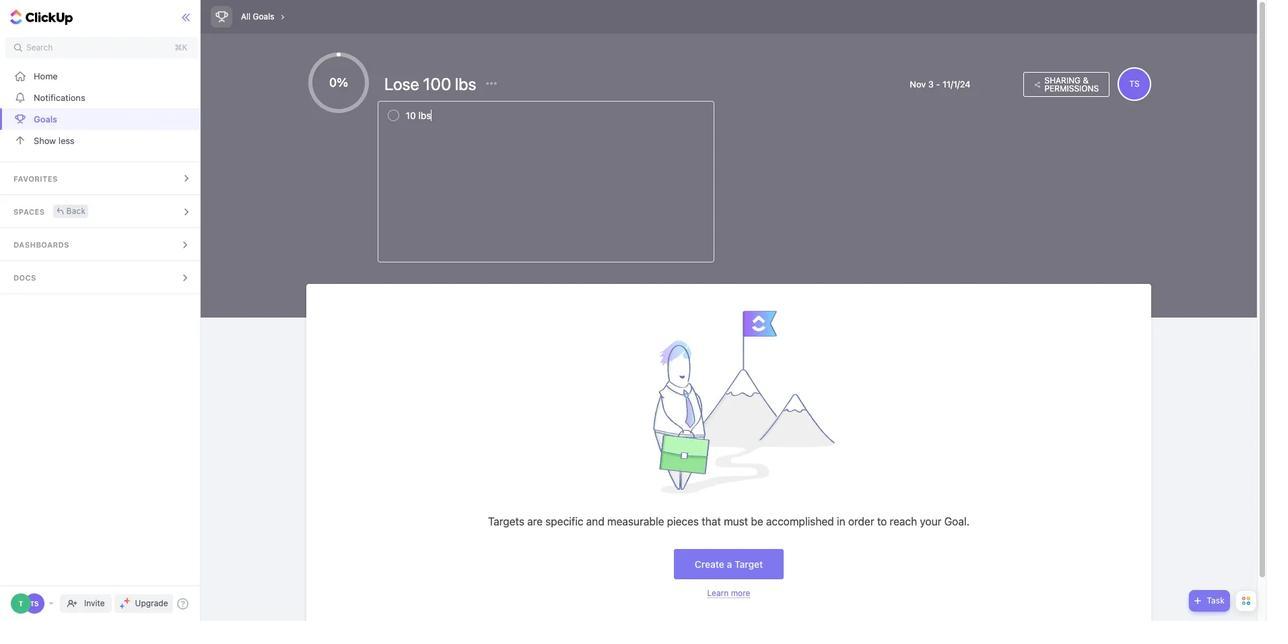 Task type: describe. For each thing, give the bounding box(es) containing it.
and
[[587, 516, 605, 528]]

back link
[[53, 204, 88, 218]]

permissions
[[1045, 83, 1099, 93]]

targets
[[488, 516, 525, 528]]

home
[[34, 70, 58, 81]]

goals
[[34, 114, 57, 124]]

upgrade
[[135, 599, 168, 609]]

nov 3 - 11/1/24
[[910, 78, 971, 89]]

sharing & permissions
[[1045, 75, 1099, 93]]

less
[[58, 135, 75, 146]]

ts inside sidebar navigation
[[30, 600, 39, 608]]

invite
[[84, 599, 105, 609]]

reach
[[890, 516, 918, 528]]

favorites
[[13, 174, 58, 183]]

11/1/24
[[943, 78, 971, 89]]

show
[[34, 135, 56, 146]]

specific
[[546, 516, 584, 528]]

1 vertical spatial lbs
[[419, 110, 431, 121]]

dashboards
[[13, 240, 69, 249]]

sidebar navigation
[[0, 0, 204, 622]]

be
[[751, 516, 764, 528]]

pieces
[[667, 516, 699, 528]]

targets are specific and measurable pieces that must be accomplished in order to reach your goal.
[[488, 516, 970, 528]]

10
[[406, 110, 416, 121]]

must
[[724, 516, 748, 528]]

create a target
[[695, 559, 763, 570]]

spaces
[[13, 207, 45, 216]]

to
[[878, 516, 887, 528]]

more
[[731, 589, 751, 599]]



Task type: locate. For each thing, give the bounding box(es) containing it.
home link
[[0, 65, 204, 87]]

1 vertical spatial ts
[[30, 600, 39, 608]]

search
[[26, 42, 53, 53]]

0 vertical spatial lbs
[[455, 74, 477, 94]]

learn more
[[708, 589, 751, 599]]

sharing
[[1045, 75, 1081, 85]]

sparkle svg 1 image
[[124, 598, 130, 605]]

sparkle svg 2 image
[[120, 604, 125, 609]]

in
[[837, 516, 846, 528]]

are
[[528, 516, 543, 528]]

accomplished
[[766, 516, 834, 528]]

lose
[[385, 74, 419, 94]]

t
[[19, 600, 23, 608]]

ts right t
[[30, 600, 39, 608]]

10 lbs
[[406, 110, 431, 121]]

learn
[[708, 589, 729, 599]]

lose 100 lbs
[[385, 74, 480, 94]]

lbs right 10
[[419, 110, 431, 121]]

lbs right 100 at the left
[[455, 74, 477, 94]]

show less
[[34, 135, 75, 146]]

task
[[1207, 596, 1225, 606]]

measurable
[[608, 516, 664, 528]]

goals link
[[0, 108, 204, 130]]

0 vertical spatial ts
[[1130, 79, 1140, 89]]

favorites button
[[0, 162, 204, 195]]

notifications
[[34, 92, 85, 103]]

upgrade link
[[114, 595, 173, 614]]

back
[[66, 206, 86, 216]]

1 horizontal spatial ts
[[1130, 79, 1140, 89]]

&
[[1083, 75, 1089, 85]]

1 horizontal spatial lbs
[[455, 74, 477, 94]]

order
[[849, 516, 875, 528]]

ts inside dropdown button
[[1130, 79, 1140, 89]]

ts button
[[1118, 67, 1152, 101]]

learn more link
[[708, 589, 751, 599]]

0 horizontal spatial lbs
[[419, 110, 431, 121]]

docs
[[13, 273, 36, 282]]

goal.
[[945, 516, 970, 528]]

all goals
[[241, 11, 275, 22]]

nov
[[910, 78, 926, 89]]

ts right '&'
[[1130, 79, 1140, 89]]

3
[[929, 78, 934, 89]]

notifications link
[[0, 87, 204, 108]]

100
[[423, 74, 451, 94]]

⌘k
[[175, 42, 188, 53]]

your
[[920, 516, 942, 528]]

0 horizontal spatial ts
[[30, 600, 39, 608]]

lbs
[[455, 74, 477, 94], [419, 110, 431, 121]]

-
[[937, 78, 941, 89]]

that
[[702, 516, 721, 528]]

ts
[[1130, 79, 1140, 89], [30, 600, 39, 608]]

all goals link
[[238, 8, 278, 26]]



Task type: vqa. For each thing, say whether or not it's contained in the screenshot.
right the notification
no



